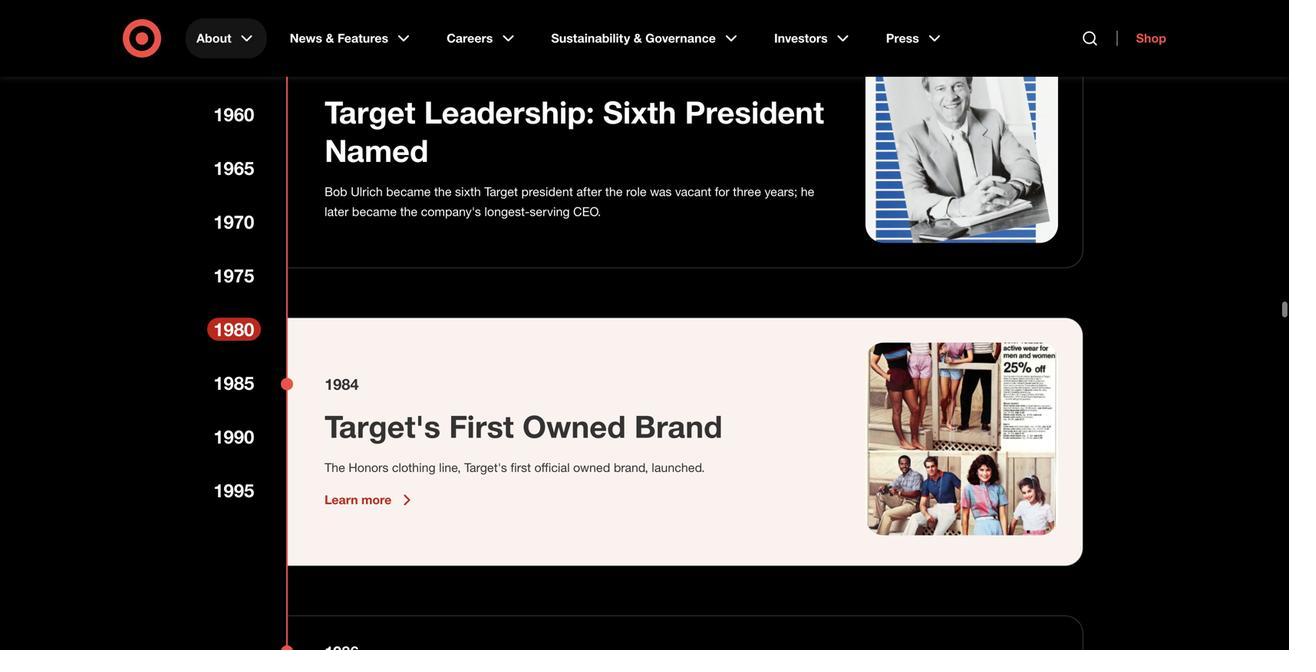 Task type: describe. For each thing, give the bounding box(es) containing it.
learn more
[[325, 493, 392, 508]]

for
[[715, 184, 730, 199]]

brand,
[[614, 461, 649, 475]]

0 horizontal spatial the
[[400, 204, 418, 219]]

target's first owned brand
[[325, 408, 723, 446]]

investors
[[775, 31, 828, 46]]

president
[[522, 184, 573, 199]]

1965 link
[[207, 157, 261, 180]]

about
[[197, 31, 232, 46]]

was
[[650, 184, 672, 199]]

the honors clothing line, target's first official owned brand, launched.
[[325, 461, 705, 475]]

bob ulrich became the sixth target president after the role was vacant for three years; he later became the company's longest-serving ceo.
[[325, 184, 815, 219]]

ceo.
[[574, 204, 602, 219]]

1995 link
[[207, 479, 261, 502]]

press
[[887, 31, 920, 46]]

sustainability
[[552, 31, 631, 46]]

1970 link
[[207, 210, 261, 233]]

news & features
[[290, 31, 389, 46]]

brand
[[635, 408, 723, 446]]

careers link
[[436, 18, 529, 58]]

investors link
[[764, 18, 864, 58]]

three
[[733, 184, 762, 199]]

1980
[[213, 318, 254, 341]]

leadership:
[[424, 93, 595, 131]]

0 vertical spatial became
[[386, 184, 431, 199]]

1990 link
[[207, 425, 261, 448]]

1 vertical spatial became
[[352, 204, 397, 219]]

owned
[[523, 408, 626, 446]]

careers
[[447, 31, 493, 46]]

owned
[[574, 461, 611, 475]]

years;
[[765, 184, 798, 199]]

clothing
[[392, 461, 436, 475]]

learn
[[325, 493, 358, 508]]

the
[[325, 461, 345, 475]]

first
[[449, 408, 514, 446]]

1 vertical spatial target's
[[465, 461, 507, 475]]

& for features
[[326, 31, 334, 46]]

launched.
[[652, 461, 705, 475]]

target inside target leadership: sixth president named
[[325, 93, 416, 131]]

& for governance
[[634, 31, 642, 46]]

news & features link
[[279, 18, 424, 58]]

more
[[362, 493, 392, 508]]

a group of people posing for a photo image
[[866, 343, 1059, 536]]

company's
[[421, 204, 481, 219]]

1984 for the
[[325, 375, 359, 394]]

about link
[[186, 18, 267, 58]]

target leadership: sixth president named
[[325, 93, 825, 169]]

1985
[[213, 372, 254, 394]]



Task type: locate. For each thing, give the bounding box(es) containing it.
serving
[[530, 204, 570, 219]]

1 vertical spatial target
[[485, 184, 518, 199]]

0 vertical spatial 1984
[[325, 61, 359, 79]]

became down ulrich on the left
[[352, 204, 397, 219]]

1960
[[213, 103, 254, 126]]

target inside bob ulrich became the sixth target president after the role was vacant for three years; he later became the company's longest-serving ceo.
[[485, 184, 518, 199]]

news
[[290, 31, 323, 46]]

after
[[577, 184, 602, 199]]

honors
[[349, 461, 389, 475]]

2 horizontal spatial the
[[606, 184, 623, 199]]

sustainability & governance
[[552, 31, 716, 46]]

1975
[[213, 265, 254, 287]]

line,
[[439, 461, 461, 475]]

governance
[[646, 31, 716, 46]]

the up company's at top left
[[435, 184, 452, 199]]

0 vertical spatial target
[[325, 93, 416, 131]]

first
[[511, 461, 531, 475]]

named
[[325, 132, 429, 169]]

target's
[[325, 408, 441, 446], [465, 461, 507, 475]]

1 horizontal spatial target
[[485, 184, 518, 199]]

president
[[685, 93, 825, 131]]

target's inside target's first owned brand button
[[325, 408, 441, 446]]

1984
[[325, 61, 359, 79], [325, 375, 359, 394]]

longest-
[[485, 204, 530, 219]]

1965
[[213, 157, 254, 179]]

1960 link
[[207, 103, 261, 126]]

1975 link
[[207, 264, 261, 287]]

the left company's at top left
[[400, 204, 418, 219]]

learn more button
[[325, 491, 416, 510]]

1980 link
[[207, 318, 261, 341]]

1970
[[213, 211, 254, 233]]

target
[[325, 93, 416, 131], [485, 184, 518, 199]]

bob
[[325, 184, 348, 199]]

later
[[325, 204, 349, 219]]

& left governance
[[634, 31, 642, 46]]

1990
[[213, 426, 254, 448]]

he
[[801, 184, 815, 199]]

sixth
[[455, 184, 481, 199]]

a man sitting at a desk image
[[866, 50, 1059, 243]]

target's up honors
[[325, 408, 441, 446]]

1 horizontal spatial &
[[634, 31, 642, 46]]

&
[[326, 31, 334, 46], [634, 31, 642, 46]]

press link
[[876, 18, 955, 58]]

shop link
[[1118, 31, 1167, 46]]

1 horizontal spatial target's
[[465, 461, 507, 475]]

1985 link
[[207, 372, 261, 395]]

became right ulrich on the left
[[386, 184, 431, 199]]

sixth
[[603, 93, 677, 131]]

features
[[338, 31, 389, 46]]

0 horizontal spatial &
[[326, 31, 334, 46]]

1995
[[213, 480, 254, 502]]

0 horizontal spatial target's
[[325, 408, 441, 446]]

1 horizontal spatial the
[[435, 184, 452, 199]]

the left role
[[606, 184, 623, 199]]

1 & from the left
[[326, 31, 334, 46]]

target up longest-
[[485, 184, 518, 199]]

0 vertical spatial target's
[[325, 408, 441, 446]]

shop
[[1137, 31, 1167, 46]]

target's first owned brand button
[[325, 408, 723, 446]]

target's left first
[[465, 461, 507, 475]]

role
[[627, 184, 647, 199]]

sustainability & governance link
[[541, 18, 752, 58]]

1 vertical spatial 1984
[[325, 375, 359, 394]]

& right 'news'
[[326, 31, 334, 46]]

official
[[535, 461, 570, 475]]

2 1984 from the top
[[325, 375, 359, 394]]

0 horizontal spatial target
[[325, 93, 416, 131]]

1 1984 from the top
[[325, 61, 359, 79]]

ulrich
[[351, 184, 383, 199]]

vacant
[[676, 184, 712, 199]]

the
[[435, 184, 452, 199], [606, 184, 623, 199], [400, 204, 418, 219]]

1984 for bob
[[325, 61, 359, 79]]

2 & from the left
[[634, 31, 642, 46]]

became
[[386, 184, 431, 199], [352, 204, 397, 219]]

target up named at the top of page
[[325, 93, 416, 131]]



Task type: vqa. For each thing, say whether or not it's contained in the screenshot.
News & Features link
yes



